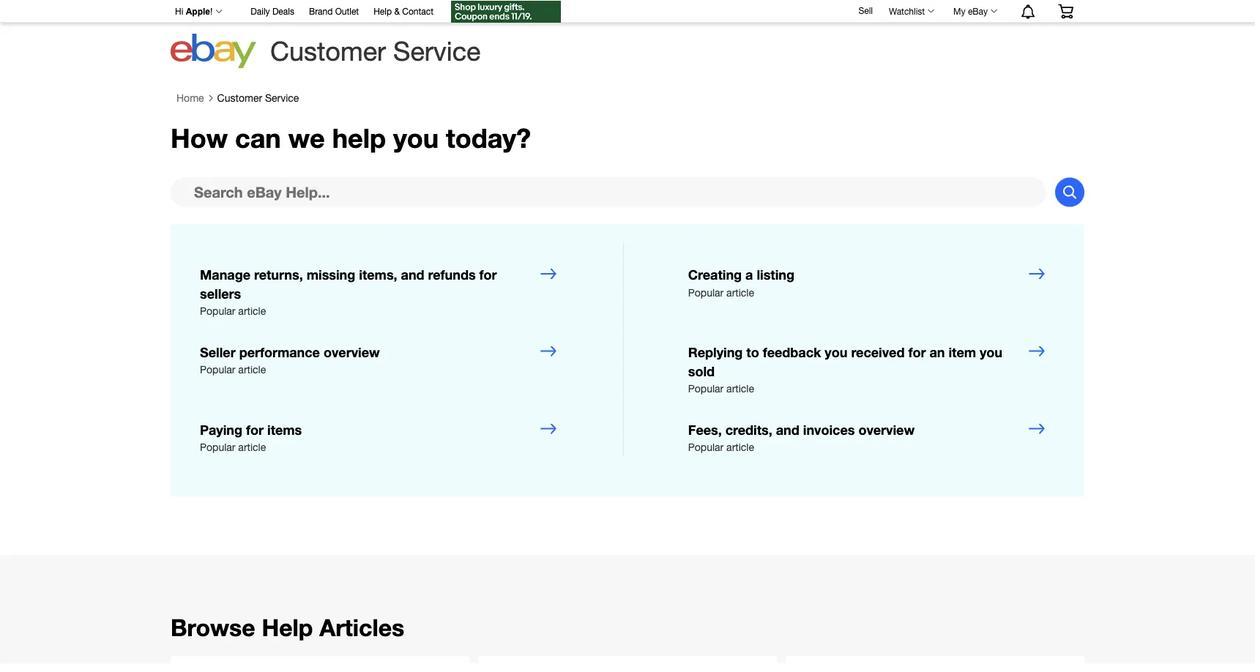 Task type: describe. For each thing, give the bounding box(es) containing it.
customer inside customer service banner
[[270, 36, 386, 66]]

customer service banner
[[167, 0, 1085, 73]]

fees,
[[688, 422, 722, 438]]

articles
[[320, 614, 405, 642]]

my
[[954, 6, 966, 16]]

and inside manage returns, missing items, and refunds for sellers popular article
[[401, 267, 425, 283]]

watchlist link
[[881, 2, 941, 20]]

overview inside fees, credits, and invoices overview popular article
[[859, 422, 915, 438]]

popular inside creating a listing popular article
[[688, 286, 724, 298]]

sold
[[688, 363, 715, 379]]

2 horizontal spatial you
[[980, 344, 1003, 360]]

creating
[[688, 267, 742, 283]]

watchlist
[[889, 6, 925, 16]]

my ebay link
[[946, 2, 1004, 20]]

received
[[852, 344, 905, 360]]

popular inside manage returns, missing items, and refunds for sellers popular article
[[200, 305, 236, 317]]

brand
[[309, 6, 333, 16]]

paying
[[200, 422, 242, 438]]

&
[[394, 6, 400, 16]]

0 horizontal spatial you
[[393, 122, 439, 154]]

performance
[[239, 344, 320, 360]]

seller
[[200, 344, 236, 360]]

invoices
[[803, 422, 855, 438]]

help & contact link
[[374, 4, 434, 20]]

help inside 'account' navigation
[[374, 6, 392, 16]]

help inside main content
[[262, 614, 313, 642]]

a
[[746, 267, 753, 283]]

home
[[177, 92, 204, 104]]

service inside banner
[[393, 36, 481, 66]]

account navigation
[[167, 0, 1085, 25]]

hi apple !
[[175, 7, 213, 16]]

paying for items popular article
[[200, 422, 302, 453]]

manage
[[200, 267, 251, 283]]

browse help articles
[[171, 614, 405, 642]]

popular inside replying to feedback you received for an item you sold popular article
[[688, 383, 724, 395]]

an
[[930, 344, 945, 360]]

overview inside seller performance overview popular article
[[324, 344, 380, 360]]

returns,
[[254, 267, 303, 283]]

article inside manage returns, missing items, and refunds for sellers popular article
[[238, 305, 266, 317]]

feedback
[[763, 344, 821, 360]]

browse
[[171, 614, 255, 642]]

1 horizontal spatial you
[[825, 344, 848, 360]]

to
[[747, 344, 759, 360]]

how can we help you today? main content
[[0, 85, 1256, 664]]

service inside how can we help you today? main content
[[265, 92, 299, 104]]

get the coupon image
[[451, 1, 561, 23]]

outlet
[[335, 6, 359, 16]]

items,
[[359, 267, 397, 283]]

today?
[[446, 122, 531, 154]]

help
[[332, 122, 386, 154]]

how can we help you today?
[[171, 122, 531, 154]]

customer inside customer service link
[[217, 92, 262, 104]]



Task type: vqa. For each thing, say whether or not it's contained in the screenshot.
R15 on the left of the page
no



Task type: locate. For each thing, give the bounding box(es) containing it.
can
[[235, 122, 281, 154]]

creating a listing popular article
[[688, 267, 795, 298]]

for inside paying for items popular article
[[246, 422, 264, 438]]

2 vertical spatial for
[[246, 422, 264, 438]]

1 vertical spatial customer service
[[217, 92, 299, 104]]

1 horizontal spatial service
[[393, 36, 481, 66]]

replying to feedback you received for an item you sold popular article
[[688, 344, 1003, 395]]

missing
[[307, 267, 356, 283]]

ebay
[[968, 6, 988, 16]]

article inside paying for items popular article
[[238, 441, 266, 453]]

and
[[401, 267, 425, 283], [776, 422, 800, 438]]

overview right invoices
[[859, 422, 915, 438]]

seller performance overview popular article
[[200, 344, 380, 376]]

sell
[[859, 5, 873, 15]]

popular inside paying for items popular article
[[200, 441, 236, 453]]

customer service up the can
[[217, 92, 299, 104]]

0 horizontal spatial help
[[262, 614, 313, 642]]

0 vertical spatial customer
[[270, 36, 386, 66]]

brand outlet link
[[309, 4, 359, 20]]

popular down paying on the bottom left of the page
[[200, 441, 236, 453]]

article down a
[[727, 286, 755, 298]]

1 horizontal spatial for
[[480, 267, 497, 283]]

article
[[727, 286, 755, 298], [238, 305, 266, 317], [238, 364, 266, 376], [727, 383, 755, 395], [238, 441, 266, 453], [727, 441, 755, 453]]

and right credits,
[[776, 422, 800, 438]]

my ebay
[[954, 6, 988, 16]]

0 horizontal spatial overview
[[324, 344, 380, 360]]

for left items
[[246, 422, 264, 438]]

for inside manage returns, missing items, and refunds for sellers popular article
[[480, 267, 497, 283]]

contact
[[402, 6, 434, 16]]

customer up the can
[[217, 92, 262, 104]]

1 horizontal spatial customer
[[270, 36, 386, 66]]

brand outlet
[[309, 6, 359, 16]]

1 vertical spatial help
[[262, 614, 313, 642]]

we
[[288, 122, 325, 154]]

customer service
[[270, 36, 481, 66], [217, 92, 299, 104]]

1 vertical spatial service
[[265, 92, 299, 104]]

article down paying on the bottom left of the page
[[238, 441, 266, 453]]

customer service down &
[[270, 36, 481, 66]]

0 horizontal spatial for
[[246, 422, 264, 438]]

1 horizontal spatial overview
[[859, 422, 915, 438]]

article inside creating a listing popular article
[[727, 286, 755, 298]]

popular down sold
[[688, 383, 724, 395]]

you
[[393, 122, 439, 154], [825, 344, 848, 360], [980, 344, 1003, 360]]

popular inside seller performance overview popular article
[[200, 364, 236, 376]]

1 vertical spatial and
[[776, 422, 800, 438]]

Search eBay Help... text field
[[171, 178, 1047, 207]]

how
[[171, 122, 228, 154]]

1 horizontal spatial help
[[374, 6, 392, 16]]

and inside fees, credits, and invoices overview popular article
[[776, 422, 800, 438]]

0 vertical spatial overview
[[324, 344, 380, 360]]

sellers
[[200, 286, 241, 302]]

0 horizontal spatial customer
[[217, 92, 262, 104]]

daily deals link
[[251, 4, 294, 20]]

article down to
[[727, 383, 755, 395]]

daily deals
[[251, 6, 294, 16]]

your shopping cart image
[[1058, 4, 1075, 18]]

0 vertical spatial and
[[401, 267, 425, 283]]

service up the can
[[265, 92, 299, 104]]

article inside seller performance overview popular article
[[238, 364, 266, 376]]

popular down fees,
[[688, 441, 724, 453]]

fees, credits, and invoices overview popular article
[[688, 422, 915, 453]]

you right the help
[[393, 122, 439, 154]]

overview
[[324, 344, 380, 360], [859, 422, 915, 438]]

overview down manage returns, missing items, and refunds for sellers popular article
[[324, 344, 380, 360]]

1 vertical spatial overview
[[859, 422, 915, 438]]

customer service inside how can we help you today? main content
[[217, 92, 299, 104]]

customer service link
[[217, 92, 299, 104]]

popular inside fees, credits, and invoices overview popular article
[[688, 441, 724, 453]]

for left an on the right bottom
[[909, 344, 926, 360]]

1 vertical spatial for
[[909, 344, 926, 360]]

manage returns, missing items, and refunds for sellers popular article
[[200, 267, 497, 317]]

customer service inside banner
[[270, 36, 481, 66]]

0 vertical spatial service
[[393, 36, 481, 66]]

!
[[210, 7, 213, 16]]

for right refunds on the left of page
[[480, 267, 497, 283]]

popular down sellers
[[200, 305, 236, 317]]

popular down creating
[[688, 286, 724, 298]]

service down contact
[[393, 36, 481, 66]]

hi
[[175, 7, 183, 16]]

daily
[[251, 6, 270, 16]]

help & contact
[[374, 6, 434, 16]]

article inside fees, credits, and invoices overview popular article
[[727, 441, 755, 453]]

article down the performance
[[238, 364, 266, 376]]

article inside replying to feedback you received for an item you sold popular article
[[727, 383, 755, 395]]

listing
[[757, 267, 795, 283]]

0 vertical spatial help
[[374, 6, 392, 16]]

sell link
[[852, 5, 880, 15]]

0 horizontal spatial service
[[265, 92, 299, 104]]

deals
[[272, 6, 294, 16]]

0 vertical spatial customer service
[[270, 36, 481, 66]]

replying
[[688, 344, 743, 360]]

2 horizontal spatial for
[[909, 344, 926, 360]]

you left the received on the bottom of the page
[[825, 344, 848, 360]]

0 vertical spatial for
[[480, 267, 497, 283]]

home link
[[177, 92, 204, 104]]

items
[[267, 422, 302, 438]]

and right 'items,'
[[401, 267, 425, 283]]

apple
[[186, 7, 210, 16]]

1 horizontal spatial and
[[776, 422, 800, 438]]

popular down the seller
[[200, 364, 236, 376]]

you right item
[[980, 344, 1003, 360]]

customer
[[270, 36, 386, 66], [217, 92, 262, 104]]

item
[[949, 344, 977, 360]]

article down credits,
[[727, 441, 755, 453]]

0 horizontal spatial and
[[401, 267, 425, 283]]

help
[[374, 6, 392, 16], [262, 614, 313, 642]]

service
[[393, 36, 481, 66], [265, 92, 299, 104]]

credits,
[[726, 422, 773, 438]]

article down sellers
[[238, 305, 266, 317]]

for inside replying to feedback you received for an item you sold popular article
[[909, 344, 926, 360]]

1 vertical spatial customer
[[217, 92, 262, 104]]

for
[[480, 267, 497, 283], [909, 344, 926, 360], [246, 422, 264, 438]]

popular
[[688, 286, 724, 298], [200, 305, 236, 317], [200, 364, 236, 376], [688, 383, 724, 395], [200, 441, 236, 453], [688, 441, 724, 453]]

customer down brand outlet link
[[270, 36, 386, 66]]

refunds
[[428, 267, 476, 283]]



